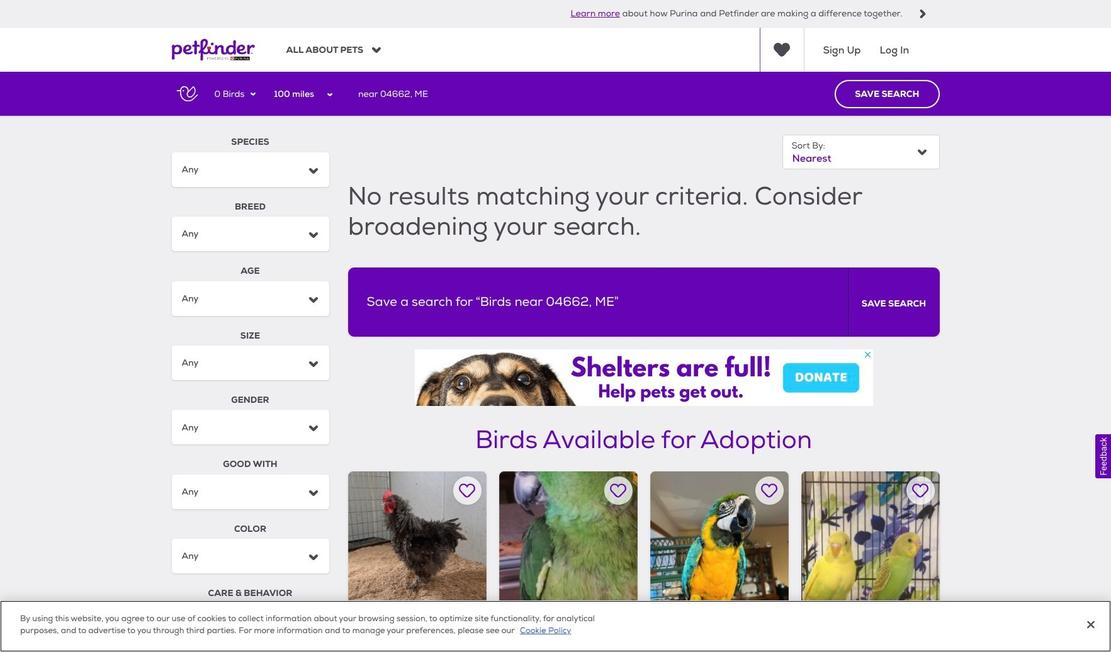 Task type: locate. For each thing, give the bounding box(es) containing it.
whitney, adoptable chicken, young male chicken, methuen, ma. image
[[348, 472, 486, 610]]

parakeets, adoptable parakeet, young unknown parakeet (other), brooklyn, ny. image
[[801, 472, 940, 610]]

main content
[[0, 72, 1111, 652]]



Task type: describe. For each thing, give the bounding box(es) containing it.
stretch, adoptable parrot, adult male amazon, branford, ct. image
[[499, 472, 638, 610]]

advertisement element
[[415, 350, 873, 406]]

petfinder home image
[[172, 28, 255, 72]]

indy , adoptable parrot, adult male macaw, north babylon, ny. image
[[650, 472, 789, 610]]

privacy alert dialog
[[0, 601, 1111, 652]]



Task type: vqa. For each thing, say whether or not it's contained in the screenshot.
Stretch, adoptable Parrot, Adult Male Amazon, Branford, CT. "IMAGE"
yes



